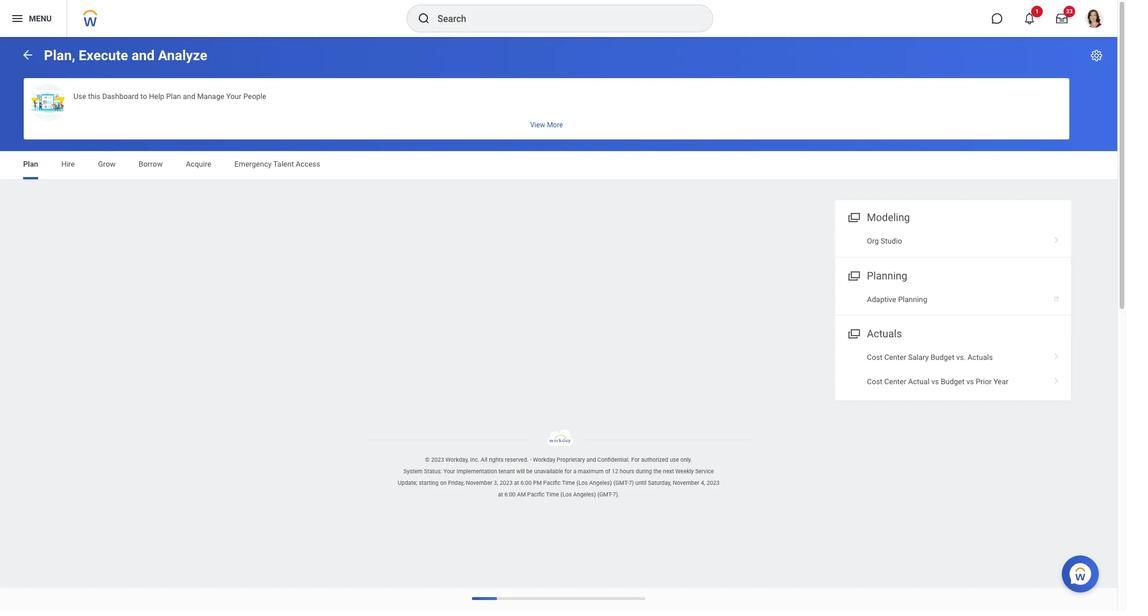 Task type: describe. For each thing, give the bounding box(es) containing it.
inc.
[[470, 457, 480, 463]]

of
[[606, 468, 611, 475]]

previous page image
[[21, 48, 35, 62]]

analyze
[[158, 47, 208, 64]]

search image
[[417, 12, 431, 25]]

7).
[[613, 491, 620, 498]]

1
[[1036, 8, 1039, 14]]

use this dashboard to help plan and manage your people button
[[24, 78, 1070, 139]]

33
[[1067, 8, 1074, 14]]

people
[[243, 92, 266, 101]]

emergency
[[235, 160, 272, 168]]

be
[[527, 468, 533, 475]]

plan, execute and analyze
[[44, 47, 208, 64]]

© 2023 workday, inc. all rights reserved. - workday proprietary and confidential. for authorized use only. system status: your implementation tenant will be unavailable for a maximum of 12 hours during the next weekly service update; starting on friday, november 3, 2023 at 6:00 pm pacific time (los angeles) (gmt-7) until saturday, november 4, 2023 at 6:00 am pacific time (los angeles) (gmt-7).
[[398, 457, 720, 498]]

workday
[[533, 457, 556, 463]]

a
[[574, 468, 577, 475]]

0 horizontal spatial time
[[546, 491, 559, 498]]

status:
[[424, 468, 442, 475]]

grow
[[98, 160, 116, 168]]

menu group image for actuals
[[846, 325, 862, 341]]

0 vertical spatial time
[[562, 480, 575, 486]]

borrow
[[139, 160, 163, 168]]

acquire
[[186, 160, 211, 168]]

on
[[440, 480, 447, 486]]

menu banner
[[0, 0, 1118, 37]]

studio
[[881, 237, 903, 245]]

help
[[149, 92, 164, 101]]

1 horizontal spatial (gmt-
[[614, 480, 629, 486]]

1 vs from the left
[[932, 377, 940, 386]]

tenant
[[499, 468, 515, 475]]

hire
[[61, 160, 75, 168]]

menu
[[29, 14, 52, 23]]

starting
[[419, 480, 439, 486]]

notifications large image
[[1025, 13, 1036, 24]]

talent
[[274, 160, 294, 168]]

system
[[404, 468, 423, 475]]

rights
[[489, 457, 504, 463]]

adaptive planning link
[[836, 287, 1072, 311]]

0 vertical spatial budget
[[931, 353, 955, 362]]

inbox large image
[[1057, 13, 1068, 24]]

until
[[636, 480, 647, 486]]

salary
[[909, 353, 930, 362]]

1 horizontal spatial 2023
[[500, 480, 513, 486]]

workday,
[[446, 457, 469, 463]]

cost center actual vs budget vs prior year
[[868, 377, 1009, 386]]

org studio link
[[836, 229, 1072, 253]]

your inside © 2023 workday, inc. all rights reserved. - workday proprietary and confidential. for authorized use only. system status: your implementation tenant will be unavailable for a maximum of 12 hours during the next weekly service update; starting on friday, november 3, 2023 at 6:00 pm pacific time (los angeles) (gmt-7) until saturday, november 4, 2023 at 6:00 am pacific time (los angeles) (gmt-7).
[[444, 468, 456, 475]]

am
[[517, 491, 526, 498]]

maximum
[[578, 468, 604, 475]]

for
[[565, 468, 572, 475]]

prior
[[977, 377, 992, 386]]

authorized
[[642, 457, 669, 463]]

saturday,
[[648, 480, 672, 486]]

emergency talent access
[[235, 160, 321, 168]]

0 vertical spatial angeles)
[[590, 480, 612, 486]]

1 horizontal spatial actuals
[[968, 353, 994, 362]]

0 vertical spatial pacific
[[544, 480, 561, 486]]

use
[[74, 92, 86, 101]]

next
[[664, 468, 675, 475]]

4,
[[701, 480, 706, 486]]

budget inside 'link'
[[942, 377, 965, 386]]

0 vertical spatial actuals
[[868, 328, 903, 340]]

33 button
[[1050, 6, 1076, 31]]

ext link image
[[1053, 291, 1065, 303]]

org
[[868, 237, 880, 245]]

service
[[696, 468, 714, 475]]

cost for cost center actual vs budget vs prior year
[[868, 377, 883, 386]]

cost center salary budget vs. actuals link
[[836, 346, 1072, 370]]

will
[[517, 468, 525, 475]]

plan inside "tab list"
[[23, 160, 38, 168]]

for
[[632, 457, 640, 463]]

1 vertical spatial angeles)
[[574, 491, 596, 498]]

center for actual
[[885, 377, 907, 386]]

1 button
[[1018, 6, 1044, 31]]

3,
[[494, 480, 499, 486]]

and inside button
[[183, 92, 196, 101]]

only.
[[681, 457, 693, 463]]

2 horizontal spatial 2023
[[707, 480, 720, 486]]

0 vertical spatial planning
[[868, 269, 908, 282]]

menu group image
[[846, 209, 862, 225]]

12
[[612, 468, 619, 475]]

2 november from the left
[[673, 480, 700, 486]]



Task type: vqa. For each thing, say whether or not it's contained in the screenshot.
configure performance by hiring source icon
no



Task type: locate. For each thing, give the bounding box(es) containing it.
angeles) down of
[[590, 480, 612, 486]]

1 vertical spatial pacific
[[528, 491, 545, 498]]

chevron right image inside the cost center actual vs budget vs prior year 'link'
[[1050, 373, 1065, 385]]

(gmt-
[[614, 480, 629, 486], [598, 491, 613, 498]]

to
[[141, 92, 147, 101]]

(gmt- up 7).
[[614, 480, 629, 486]]

planning right the adaptive
[[899, 295, 928, 304]]

0 horizontal spatial at
[[498, 491, 503, 498]]

plan,
[[44, 47, 75, 64]]

plan inside button
[[166, 92, 181, 101]]

vs
[[932, 377, 940, 386], [967, 377, 975, 386]]

1 vertical spatial menu group image
[[846, 325, 862, 341]]

center inside 'link'
[[885, 377, 907, 386]]

1 vertical spatial (los
[[561, 491, 572, 498]]

november down weekly
[[673, 480, 700, 486]]

chevron right image for vs
[[1050, 373, 1065, 385]]

1 horizontal spatial vs
[[967, 377, 975, 386]]

plan, execute and analyze main content
[[0, 37, 1118, 411]]

actuals right vs.
[[968, 353, 994, 362]]

and left manage
[[183, 92, 196, 101]]

2 chevron right image from the top
[[1050, 349, 1065, 361]]

reserved.
[[505, 457, 529, 463]]

hours
[[620, 468, 635, 475]]

2 vertical spatial and
[[587, 457, 597, 463]]

at down will
[[514, 480, 520, 486]]

the
[[654, 468, 662, 475]]

0 horizontal spatial actuals
[[868, 328, 903, 340]]

7)
[[629, 480, 634, 486]]

planning up the adaptive
[[868, 269, 908, 282]]

at down 3, at the left bottom of the page
[[498, 491, 503, 498]]

budget left vs.
[[931, 353, 955, 362]]

list inside plan, execute and analyze "main content"
[[836, 346, 1072, 394]]

justify image
[[10, 12, 24, 25]]

during
[[636, 468, 653, 475]]

0 vertical spatial at
[[514, 480, 520, 486]]

0 vertical spatial (los
[[577, 480, 588, 486]]

and inside © 2023 workday, inc. all rights reserved. - workday proprietary and confidential. for authorized use only. system status: your implementation tenant will be unavailable for a maximum of 12 hours during the next weekly service update; starting on friday, november 3, 2023 at 6:00 pm pacific time (los angeles) (gmt-7) until saturday, november 4, 2023 at 6:00 am pacific time (los angeles) (gmt-7).
[[587, 457, 597, 463]]

year
[[994, 377, 1009, 386]]

pacific down pm
[[528, 491, 545, 498]]

1 horizontal spatial your
[[444, 468, 456, 475]]

center
[[885, 353, 907, 362], [885, 377, 907, 386]]

(gmt- down of
[[598, 491, 613, 498]]

confidential.
[[598, 457, 630, 463]]

center left 'actual'
[[885, 377, 907, 386]]

1 november from the left
[[466, 480, 493, 486]]

1 horizontal spatial november
[[673, 480, 700, 486]]

2 menu group image from the top
[[846, 325, 862, 341]]

execute
[[79, 47, 128, 64]]

list
[[836, 346, 1072, 394]]

chevron right image inside "cost center salary budget vs. actuals" link
[[1050, 349, 1065, 361]]

profile logan mcneil image
[[1086, 9, 1104, 30]]

0 vertical spatial center
[[885, 353, 907, 362]]

©
[[425, 457, 430, 463]]

this
[[88, 92, 100, 101]]

6:00 left pm
[[521, 480, 532, 486]]

1 horizontal spatial 6:00
[[521, 480, 532, 486]]

budget
[[931, 353, 955, 362], [942, 377, 965, 386]]

november
[[466, 480, 493, 486], [673, 480, 700, 486]]

cost
[[868, 353, 883, 362], [868, 377, 883, 386]]

1 menu group image from the top
[[846, 267, 862, 283]]

all
[[481, 457, 488, 463]]

0 horizontal spatial 6:00
[[505, 491, 516, 498]]

0 vertical spatial cost
[[868, 353, 883, 362]]

november down implementation
[[466, 480, 493, 486]]

chevron right image for actuals
[[1050, 349, 1065, 361]]

modeling
[[868, 211, 911, 223]]

footer
[[0, 429, 1118, 501]]

vs right 'actual'
[[932, 377, 940, 386]]

planning
[[868, 269, 908, 282], [899, 295, 928, 304]]

0 vertical spatial 6:00
[[521, 480, 532, 486]]

1 vertical spatial center
[[885, 377, 907, 386]]

adaptive planning
[[868, 295, 928, 304]]

0 vertical spatial your
[[226, 92, 242, 101]]

1 horizontal spatial and
[[183, 92, 196, 101]]

your inside button
[[226, 92, 242, 101]]

2 center from the top
[[885, 377, 907, 386]]

vs left prior
[[967, 377, 975, 386]]

0 horizontal spatial vs
[[932, 377, 940, 386]]

1 horizontal spatial at
[[514, 480, 520, 486]]

proprietary
[[557, 457, 585, 463]]

weekly
[[676, 468, 694, 475]]

1 vertical spatial planning
[[899, 295, 928, 304]]

menu group image for planning
[[846, 267, 862, 283]]

1 vertical spatial and
[[183, 92, 196, 101]]

2023 right © at the bottom left
[[431, 457, 444, 463]]

0 horizontal spatial your
[[226, 92, 242, 101]]

list containing cost center salary budget vs. actuals
[[836, 346, 1072, 394]]

footer containing © 2023 workday, inc. all rights reserved. - workday proprietary and confidential. for authorized use only. system status: your implementation tenant will be unavailable for a maximum of 12 hours during the next weekly service update; starting on friday, november 3, 2023 at 6:00 pm pacific time (los angeles) (gmt-7) until saturday, november 4, 2023 at 6:00 am pacific time (los angeles) (gmt-7).
[[0, 429, 1118, 501]]

(los down for
[[561, 491, 572, 498]]

0 horizontal spatial plan
[[23, 160, 38, 168]]

actuals
[[868, 328, 903, 340], [968, 353, 994, 362]]

cost center salary budget vs. actuals
[[868, 353, 994, 362]]

angeles) down maximum
[[574, 491, 596, 498]]

1 vertical spatial your
[[444, 468, 456, 475]]

0 vertical spatial (gmt-
[[614, 480, 629, 486]]

1 vertical spatial budget
[[942, 377, 965, 386]]

(los
[[577, 480, 588, 486], [561, 491, 572, 498]]

2023 right 4,
[[707, 480, 720, 486]]

Search Workday  search field
[[438, 6, 689, 31]]

1 vertical spatial chevron right image
[[1050, 349, 1065, 361]]

cost for cost center salary budget vs. actuals
[[868, 353, 883, 362]]

2023
[[431, 457, 444, 463], [500, 480, 513, 486], [707, 480, 720, 486]]

menu group image
[[846, 267, 862, 283], [846, 325, 862, 341]]

1 vertical spatial plan
[[23, 160, 38, 168]]

and left analyze
[[132, 47, 155, 64]]

tab list containing plan
[[12, 152, 1107, 179]]

vs.
[[957, 353, 967, 362]]

workday assistant region
[[1063, 551, 1104, 593]]

0 vertical spatial chevron right image
[[1050, 233, 1065, 244]]

0 horizontal spatial (los
[[561, 491, 572, 498]]

2 cost from the top
[[868, 377, 883, 386]]

0 vertical spatial and
[[132, 47, 155, 64]]

0 vertical spatial plan
[[166, 92, 181, 101]]

2 vertical spatial chevron right image
[[1050, 373, 1065, 385]]

1 vertical spatial 6:00
[[505, 491, 516, 498]]

1 horizontal spatial time
[[562, 480, 575, 486]]

time
[[562, 480, 575, 486], [546, 491, 559, 498]]

-
[[530, 457, 532, 463]]

dashboard
[[102, 92, 139, 101]]

plan right help
[[166, 92, 181, 101]]

use
[[670, 457, 680, 463]]

2 vs from the left
[[967, 377, 975, 386]]

0 horizontal spatial november
[[466, 480, 493, 486]]

cost left salary
[[868, 353, 883, 362]]

chevron right image
[[1050, 233, 1065, 244], [1050, 349, 1065, 361], [1050, 373, 1065, 385]]

tab list
[[12, 152, 1107, 179]]

0 vertical spatial menu group image
[[846, 267, 862, 283]]

3 chevron right image from the top
[[1050, 373, 1065, 385]]

cost center actual vs budget vs prior year link
[[836, 370, 1072, 394]]

actuals down the adaptive
[[868, 328, 903, 340]]

adaptive
[[868, 295, 897, 304]]

6:00
[[521, 480, 532, 486], [505, 491, 516, 498]]

2 horizontal spatial and
[[587, 457, 597, 463]]

2023 right 3, at the left bottom of the page
[[500, 480, 513, 486]]

your up on at the left of the page
[[444, 468, 456, 475]]

1 center from the top
[[885, 353, 907, 362]]

1 vertical spatial time
[[546, 491, 559, 498]]

1 vertical spatial (gmt-
[[598, 491, 613, 498]]

1 vertical spatial at
[[498, 491, 503, 498]]

(los down maximum
[[577, 480, 588, 486]]

0 horizontal spatial (gmt-
[[598, 491, 613, 498]]

1 horizontal spatial plan
[[166, 92, 181, 101]]

tab list inside plan, execute and analyze "main content"
[[12, 152, 1107, 179]]

center for salary
[[885, 353, 907, 362]]

1 horizontal spatial (los
[[577, 480, 588, 486]]

angeles)
[[590, 480, 612, 486], [574, 491, 596, 498]]

1 chevron right image from the top
[[1050, 233, 1065, 244]]

your left "people"
[[226, 92, 242, 101]]

1 cost from the top
[[868, 353, 883, 362]]

cost left 'actual'
[[868, 377, 883, 386]]

plan left the hire
[[23, 160, 38, 168]]

update;
[[398, 480, 418, 486]]

1 vertical spatial actuals
[[968, 353, 994, 362]]

menu button
[[0, 0, 67, 37]]

pm
[[534, 480, 542, 486]]

and up maximum
[[587, 457, 597, 463]]

unavailable
[[534, 468, 564, 475]]

time down 'unavailable'
[[546, 491, 559, 498]]

pacific down 'unavailable'
[[544, 480, 561, 486]]

and
[[132, 47, 155, 64], [183, 92, 196, 101], [587, 457, 597, 463]]

chevron right image inside org studio "link"
[[1050, 233, 1065, 244]]

implementation
[[457, 468, 497, 475]]

6:00 left am
[[505, 491, 516, 498]]

use this dashboard to help plan and manage your people
[[74, 92, 266, 101]]

configure this page image
[[1090, 49, 1104, 63]]

cost inside 'link'
[[868, 377, 883, 386]]

0 horizontal spatial and
[[132, 47, 155, 64]]

time down for
[[562, 480, 575, 486]]

friday,
[[448, 480, 465, 486]]

actual
[[909, 377, 930, 386]]

center left salary
[[885, 353, 907, 362]]

org studio
[[868, 237, 903, 245]]

budget down "cost center salary budget vs. actuals" link on the right bottom of page
[[942, 377, 965, 386]]

manage
[[197, 92, 224, 101]]

access
[[296, 160, 321, 168]]

1 vertical spatial cost
[[868, 377, 883, 386]]

0 horizontal spatial 2023
[[431, 457, 444, 463]]



